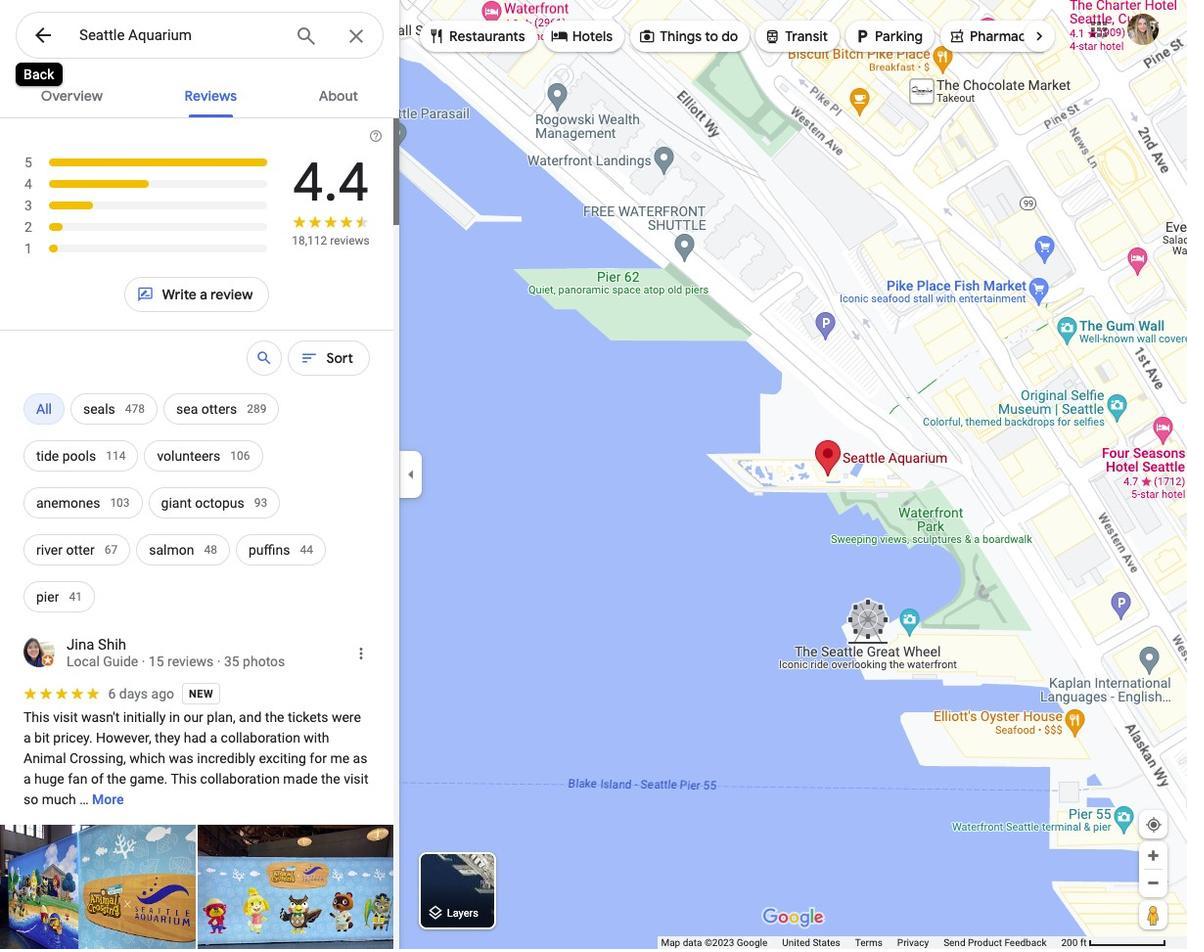 Task type: describe. For each thing, give the bounding box(es) containing it.
 parking
[[854, 25, 923, 47]]

reviews inside the "jina shih local guide · 15 reviews · 35 photos"
[[167, 654, 214, 670]]

me
[[330, 751, 350, 767]]

plan,
[[207, 710, 236, 725]]

united
[[782, 938, 810, 949]]

tide
[[36, 448, 59, 464]]

write
[[162, 286, 197, 303]]

available search options for this area region
[[405, 13, 1138, 60]]

transit
[[785, 27, 828, 45]]

3
[[24, 198, 32, 213]]

next page image
[[1031, 27, 1048, 45]]

actions for jina shih's review image
[[352, 645, 370, 663]]

about button
[[303, 70, 374, 117]]

and
[[239, 710, 262, 725]]

overview button
[[25, 70, 118, 117]]

shih
[[98, 636, 126, 654]]

6
[[108, 686, 116, 702]]

fan
[[68, 771, 88, 787]]

reviews
[[185, 87, 237, 105]]

bit
[[34, 730, 50, 746]]

ago
[[151, 686, 174, 702]]


[[638, 25, 656, 47]]

sort image
[[301, 349, 319, 367]]

giant
[[161, 495, 192, 511]]

review
[[211, 286, 253, 303]]

ft
[[1081, 938, 1087, 949]]

do
[[722, 27, 738, 45]]

seals 478
[[83, 401, 145, 417]]

map
[[661, 938, 681, 949]]

 things to do
[[638, 25, 738, 47]]

they
[[155, 730, 180, 746]]

more
[[92, 792, 124, 808]]

volunteers 106
[[157, 448, 250, 464]]

4.4
[[292, 148, 370, 217]]

sort
[[326, 349, 353, 367]]

google account: michelle dermenjian  
(michelle.dermenjian@adept.ai) image
[[1128, 13, 1159, 45]]

 search field
[[16, 12, 384, 63]]

initially
[[123, 710, 166, 725]]

photo of jina shih image
[[23, 636, 55, 668]]

1 vertical spatial collaboration
[[200, 771, 280, 787]]

 button
[[16, 12, 70, 63]]

pier, mentioned in 41 reviews radio
[[23, 574, 95, 621]]

1 stars, 332 reviews image
[[23, 238, 268, 259]]

44
[[300, 543, 313, 557]]

pier
[[36, 589, 59, 605]]

1 · from the left
[[142, 654, 145, 670]]

our
[[183, 710, 203, 725]]

 restaurants
[[428, 25, 525, 47]]

giant octopus, mentioned in 93 reviews radio
[[148, 480, 280, 527]]

puffins
[[249, 542, 290, 558]]

2
[[24, 219, 32, 235]]

however,
[[96, 730, 151, 746]]

terms
[[855, 938, 883, 949]]

a right had
[[210, 730, 217, 746]]

things
[[660, 27, 702, 45]]

4.4 stars image
[[292, 214, 370, 233]]

4 stars, 4,726 reviews image
[[23, 173, 268, 195]]

anemones
[[36, 495, 100, 511]]

4
[[24, 176, 32, 192]]

5 stars image
[[23, 687, 102, 701]]

114
[[106, 449, 126, 463]]

puffins, mentioned in 44 reviews radio
[[236, 527, 326, 574]]

18,112 reviews
[[292, 234, 370, 248]]

sort button
[[288, 335, 370, 382]]

footer inside "google maps" element
[[661, 937, 1062, 950]]

tab list inside "google maps" element
[[0, 70, 399, 117]]

41
[[69, 590, 82, 604]]

48
[[204, 543, 217, 557]]

tide pools, mentioned in 114 reviews radio
[[23, 433, 138, 480]]

2 horizontal spatial the
[[321, 771, 340, 787]]

zoom out image
[[1146, 876, 1161, 891]]

0 vertical spatial collaboration
[[221, 730, 300, 746]]

animal
[[23, 751, 66, 767]]


[[551, 25, 568, 47]]

incredibly
[[197, 751, 255, 767]]


[[764, 25, 781, 47]]

wasn't
[[81, 710, 120, 725]]

a left bit
[[23, 730, 31, 746]]

478
[[125, 402, 145, 416]]

all
[[36, 401, 52, 417]]

seals, mentioned in 478 reviews radio
[[70, 386, 158, 433]]

overview
[[41, 87, 103, 105]]

refine reviews option group
[[23, 386, 370, 621]]

more button
[[92, 776, 124, 824]]

seals
[[83, 401, 115, 417]]

1 vertical spatial this
[[171, 771, 197, 787]]


[[31, 22, 55, 49]]

in
[[169, 710, 180, 725]]

united states
[[782, 938, 841, 949]]

collapse side panel image
[[400, 464, 422, 486]]

anemones 103
[[36, 495, 130, 511]]

data
[[683, 938, 702, 949]]

show your location image
[[1145, 816, 1163, 834]]

pier 41
[[36, 589, 82, 605]]

289
[[247, 402, 267, 416]]

pools
[[62, 448, 96, 464]]

send product feedback button
[[944, 937, 1047, 950]]

a inside  write a review
[[200, 286, 207, 303]]

200 ft button
[[1062, 938, 1167, 949]]

anemones, mentioned in 103 reviews radio
[[23, 480, 143, 527]]



Task type: vqa. For each thing, say whether or not it's contained in the screenshot.
2nd ORD from the bottom
no



Task type: locate. For each thing, give the bounding box(es) containing it.
1 horizontal spatial reviews
[[330, 234, 370, 248]]

1 horizontal spatial this
[[171, 771, 197, 787]]

3 stars, 2,015 reviews image
[[23, 195, 268, 216]]

were
[[332, 710, 361, 725]]

google
[[737, 938, 768, 949]]

with
[[304, 730, 329, 746]]

collaboration down and
[[221, 730, 300, 746]]

 transit
[[764, 25, 828, 47]]

map data ©2023 google
[[661, 938, 768, 949]]

this up bit
[[23, 710, 50, 725]]

…
[[79, 792, 89, 808]]

collaboration down incredibly
[[200, 771, 280, 787]]

0 horizontal spatial reviews
[[167, 654, 214, 670]]

feedback
[[1005, 938, 1047, 949]]

river otter, mentioned in 67 reviews radio
[[23, 527, 130, 574]]

0 horizontal spatial the
[[107, 771, 126, 787]]

5
[[24, 155, 32, 170]]

0 horizontal spatial ·
[[142, 654, 145, 670]]


[[854, 25, 871, 47]]

 pharmacies
[[949, 25, 1044, 47]]

1 vertical spatial visit
[[344, 771, 369, 787]]

tab list
[[0, 70, 399, 117]]

tickets
[[288, 710, 328, 725]]

tab list containing overview
[[0, 70, 399, 117]]


[[137, 284, 154, 305]]

93
[[254, 496, 267, 510]]

pharmacies
[[970, 27, 1044, 45]]

sea
[[176, 401, 198, 417]]

privacy button
[[898, 937, 929, 950]]

send product feedback
[[944, 938, 1047, 949]]

for
[[310, 751, 327, 767]]

local
[[67, 654, 100, 670]]

crossing,
[[70, 751, 126, 767]]

search reviews image
[[256, 349, 274, 367]]

None field
[[79, 23, 279, 47]]

a
[[200, 286, 207, 303], [23, 730, 31, 746], [210, 730, 217, 746], [23, 771, 31, 787]]

this visit wasn't initially in our plan, and the tickets were a bit pricey. however, they had a collaboration with animal crossing, which was incredibly exciting for me as a huge fan of the game. this collaboration made the visit so much …
[[23, 710, 372, 808]]

product
[[968, 938, 1002, 949]]

send
[[944, 938, 966, 949]]


[[949, 25, 966, 47]]

15
[[149, 654, 164, 670]]

zoom in image
[[1146, 849, 1161, 863]]

octopus
[[195, 495, 244, 511]]

guide
[[103, 654, 138, 670]]

 hotels
[[551, 25, 613, 47]]

tide pools 114
[[36, 448, 126, 464]]

the right and
[[265, 710, 284, 725]]

layers
[[447, 908, 479, 921]]

jina shih local guide · 15 reviews · 35 photos
[[67, 636, 285, 670]]

salmon, mentioned in 48 reviews radio
[[136, 527, 230, 574]]

terms button
[[855, 937, 883, 950]]

2 · from the left
[[217, 654, 221, 670]]

18,112
[[292, 234, 327, 248]]

as
[[353, 751, 367, 767]]

river otter 67
[[36, 542, 118, 558]]

collaboration
[[221, 730, 300, 746], [200, 771, 280, 787]]

footer containing map data ©2023 google
[[661, 937, 1062, 950]]

footer
[[661, 937, 1062, 950]]

pricey.
[[53, 730, 93, 746]]

so
[[23, 792, 38, 808]]

©2023
[[705, 938, 734, 949]]

reviews button
[[169, 70, 253, 117]]

0 vertical spatial this
[[23, 710, 50, 725]]

Seattle Aquarium field
[[16, 12, 384, 60]]

states
[[813, 938, 841, 949]]

1 horizontal spatial ·
[[217, 654, 221, 670]]

0 horizontal spatial this
[[23, 710, 50, 725]]

none field inside the seattle aquarium field
[[79, 23, 279, 47]]

· left 15
[[142, 654, 145, 670]]

otters
[[201, 401, 237, 417]]

2 stars, 549 reviews image
[[23, 216, 268, 238]]

5 stars, 10,490 reviews image
[[23, 152, 269, 173]]

0 vertical spatial visit
[[53, 710, 78, 725]]

a right write
[[200, 286, 207, 303]]

huge
[[34, 771, 64, 787]]

to
[[705, 27, 719, 45]]

puffins 44
[[249, 542, 313, 558]]

6 days ago
[[108, 686, 174, 702]]

0 horizontal spatial visit
[[53, 710, 78, 725]]

game.
[[130, 771, 168, 787]]

this down was
[[171, 771, 197, 787]]

sea otters, mentioned in 289 reviews radio
[[164, 386, 279, 433]]

restaurants
[[449, 27, 525, 45]]

show street view coverage image
[[1140, 901, 1168, 930]]

1 horizontal spatial the
[[265, 710, 284, 725]]

united states button
[[782, 937, 841, 950]]

a up so
[[23, 771, 31, 787]]

hotels
[[572, 27, 613, 45]]

All reviews radio
[[23, 386, 65, 433]]

privacy
[[898, 938, 929, 949]]

1 horizontal spatial visit
[[344, 771, 369, 787]]

0 vertical spatial reviews
[[330, 234, 370, 248]]

which
[[130, 751, 165, 767]]

 write a review
[[137, 284, 253, 305]]

the down me
[[321, 771, 340, 787]]

salmon 48
[[149, 542, 217, 558]]

of
[[91, 771, 104, 787]]

this
[[23, 710, 50, 725], [171, 771, 197, 787]]

days
[[119, 686, 148, 702]]

google maps element
[[0, 0, 1187, 950]]

· left 35
[[217, 654, 221, 670]]

reviews
[[330, 234, 370, 248], [167, 654, 214, 670]]

reviews down "4.4 stars" image
[[330, 234, 370, 248]]

about
[[319, 87, 358, 105]]

106
[[230, 449, 250, 463]]

otter
[[66, 542, 95, 558]]

·
[[142, 654, 145, 670], [217, 654, 221, 670]]

1 vertical spatial reviews
[[167, 654, 214, 670]]

volunteers, mentioned in 106 reviews radio
[[144, 433, 263, 480]]

exciting
[[259, 751, 306, 767]]

new
[[189, 688, 213, 700]]

visit up the pricey.
[[53, 710, 78, 725]]

seattle aquarium main content
[[0, 70, 399, 950]]


[[428, 25, 445, 47]]

much
[[42, 792, 76, 808]]

67
[[104, 543, 118, 557]]

visit down as
[[344, 771, 369, 787]]

reviews up new
[[167, 654, 214, 670]]

the right of
[[107, 771, 126, 787]]



